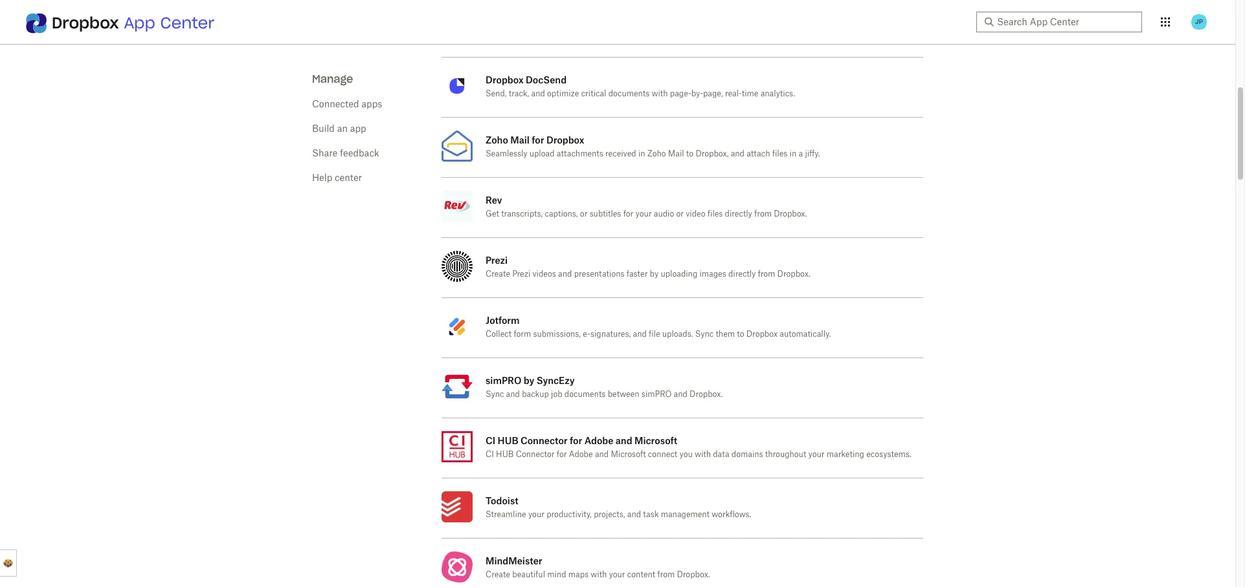 Task type: locate. For each thing, give the bounding box(es) containing it.
to inside jotform collect form submissions, e-signatures, and file uploads. sync them to dropbox automatically.
[[737, 331, 744, 339]]

by-
[[691, 90, 703, 98]]

dropbox. up ci hub connector for adobe and microsoft ci hub connector for adobe and microsoft connect you with data domains throughout your marketing ecosystems.
[[690, 391, 723, 399]]

and right videos on the top left
[[558, 271, 572, 278]]

0 vertical spatial mail
[[510, 135, 530, 146]]

build an app link
[[312, 125, 366, 134]]

todoist streamline your productivity, projects, and task management workflows.
[[486, 496, 751, 519]]

2 ci from the top
[[486, 451, 494, 459]]

1 or from the left
[[580, 210, 587, 218]]

0 vertical spatial files
[[772, 150, 788, 158]]

simpro
[[486, 376, 521, 387], [642, 391, 672, 399]]

connector
[[521, 436, 568, 447], [516, 451, 555, 459]]

0 horizontal spatial with
[[591, 572, 607, 579]]

with inside ci hub connector for adobe and microsoft ci hub connector for adobe and microsoft connect you with data domains throughout your marketing ecosystems.
[[695, 451, 711, 459]]

real-
[[725, 90, 742, 98]]

0 horizontal spatial in
[[638, 150, 645, 158]]

connector down backup
[[521, 436, 568, 447]]

jp button
[[1189, 12, 1209, 32]]

to for submissions,
[[737, 331, 744, 339]]

adobe down between at the bottom
[[584, 436, 613, 447]]

and inside dropbox docsend send, track, and optimize critical documents with page-by-page, real-time analytics.
[[531, 90, 545, 98]]

1 vertical spatial with
[[695, 451, 711, 459]]

for up upload
[[532, 135, 544, 146]]

your left content
[[609, 572, 625, 579]]

documents inside simpro by syncezy sync and backup job documents between simpro and dropbox.
[[564, 391, 606, 399]]

1 horizontal spatial files
[[772, 150, 788, 158]]

mail up seamlessly in the left of the page
[[510, 135, 530, 146]]

jotform collect form submissions, e-signatures, and file uploads. sync them to dropbox automatically.
[[486, 315, 831, 339]]

jotform
[[486, 315, 520, 326]]

0 vertical spatial simpro
[[486, 376, 521, 387]]

directly
[[725, 210, 752, 218], [728, 271, 756, 278]]

for
[[532, 135, 544, 146], [623, 210, 633, 218], [570, 436, 582, 447], [557, 451, 567, 459]]

your
[[636, 210, 652, 218], [808, 451, 825, 459], [528, 511, 544, 519], [609, 572, 625, 579]]

submissions,
[[533, 331, 581, 339]]

for right subtitles
[[623, 210, 633, 218]]

adobe up productivity,
[[569, 451, 593, 459]]

and left attach
[[731, 150, 745, 158]]

1 vertical spatial from
[[758, 271, 775, 278]]

attach
[[747, 150, 770, 158]]

simpro down collect
[[486, 376, 521, 387]]

your left marketing
[[808, 451, 825, 459]]

hub
[[498, 436, 518, 447], [496, 451, 514, 459]]

and up ci hub connector for adobe and microsoft ci hub connector for adobe and microsoft connect you with data domains throughout your marketing ecosystems.
[[674, 391, 688, 399]]

and down docsend
[[531, 90, 545, 98]]

or
[[580, 210, 587, 218], [676, 210, 684, 218]]

1 vertical spatial ci
[[486, 451, 494, 459]]

zoho right received
[[647, 150, 666, 158]]

1 vertical spatial zoho
[[647, 150, 666, 158]]

create for mindmeister
[[486, 572, 510, 579]]

mail
[[510, 135, 530, 146], [668, 150, 684, 158]]

in right received
[[638, 150, 645, 158]]

1 horizontal spatial simpro
[[642, 391, 672, 399]]

to inside zoho mail for dropbox seamlessly upload attachments received in zoho mail to dropbox, and attach files in a jiffy.
[[686, 150, 694, 158]]

files right video
[[708, 210, 723, 218]]

0 vertical spatial zoho
[[486, 135, 508, 146]]

to right them
[[737, 331, 744, 339]]

prezi left videos on the top left
[[512, 271, 530, 278]]

1 horizontal spatial sync
[[695, 331, 714, 339]]

maps
[[568, 572, 589, 579]]

from down attach
[[754, 210, 772, 218]]

simpro by syncezy sync and backup job documents between simpro and dropbox.
[[486, 376, 723, 399]]

from
[[754, 210, 772, 218], [758, 271, 775, 278], [657, 572, 675, 579]]

manage
[[312, 73, 353, 85]]

2 vertical spatial from
[[657, 572, 675, 579]]

dropbox. down a
[[774, 210, 807, 218]]

dropbox right them
[[746, 331, 778, 339]]

0 horizontal spatial sync
[[486, 391, 504, 399]]

page-
[[670, 90, 691, 98]]

microsoft left connect
[[611, 451, 646, 459]]

dropbox. right content
[[677, 572, 710, 579]]

you
[[679, 451, 693, 459]]

1 vertical spatial mail
[[668, 150, 684, 158]]

Search App Center text field
[[997, 15, 1134, 29]]

mindmeister create beautiful mind maps with your content from dropbox.
[[486, 556, 710, 579]]

from inside mindmeister create beautiful mind maps with your content from dropbox.
[[657, 572, 675, 579]]

documents inside dropbox docsend send, track, and optimize critical documents with page-by-page, real-time analytics.
[[608, 90, 650, 98]]

sync inside simpro by syncezy sync and backup job documents between simpro and dropbox.
[[486, 391, 504, 399]]

to for dropbox
[[686, 150, 694, 158]]

0 vertical spatial from
[[754, 210, 772, 218]]

for inside zoho mail for dropbox seamlessly upload attachments received in zoho mail to dropbox, and attach files in a jiffy.
[[532, 135, 544, 146]]

or left video
[[676, 210, 684, 218]]

videos
[[533, 271, 556, 278]]

1 vertical spatial documents
[[564, 391, 606, 399]]

sync inside jotform collect form submissions, e-signatures, and file uploads. sync them to dropbox automatically.
[[695, 331, 714, 339]]

documents right critical
[[608, 90, 650, 98]]

0 vertical spatial directly
[[725, 210, 752, 218]]

management
[[661, 511, 710, 519]]

jiffy.
[[805, 150, 820, 158]]

help center link
[[312, 174, 362, 183]]

app
[[124, 13, 155, 33]]

simpro right between at the bottom
[[642, 391, 672, 399]]

1 vertical spatial directly
[[728, 271, 756, 278]]

0 horizontal spatial mail
[[510, 135, 530, 146]]

1 horizontal spatial or
[[676, 210, 684, 218]]

track,
[[509, 90, 529, 98]]

critical
[[581, 90, 606, 98]]

with right you
[[695, 451, 711, 459]]

form
[[514, 331, 531, 339]]

1 horizontal spatial to
[[737, 331, 744, 339]]

1 horizontal spatial in
[[790, 150, 797, 158]]

1 create from the top
[[486, 271, 510, 278]]

get
[[486, 210, 499, 218]]

0 horizontal spatial files
[[708, 210, 723, 218]]

zoho up seamlessly in the left of the page
[[486, 135, 508, 146]]

create inside mindmeister create beautiful mind maps with your content from dropbox.
[[486, 572, 510, 579]]

with left page-
[[652, 90, 668, 98]]

and
[[531, 90, 545, 98], [731, 150, 745, 158], [558, 271, 572, 278], [633, 331, 647, 339], [506, 391, 520, 399], [674, 391, 688, 399], [616, 436, 632, 447], [595, 451, 609, 459], [627, 511, 641, 519]]

from right images
[[758, 271, 775, 278]]

dropbox
[[52, 13, 119, 33], [486, 74, 524, 85], [546, 135, 584, 146], [746, 331, 778, 339]]

1 horizontal spatial documents
[[608, 90, 650, 98]]

in left a
[[790, 150, 797, 158]]

dropbox inside dropbox docsend send, track, and optimize critical documents with page-by-page, real-time analytics.
[[486, 74, 524, 85]]

0 vertical spatial hub
[[498, 436, 518, 447]]

1 vertical spatial create
[[486, 572, 510, 579]]

your inside "rev get transcripts, captions, or subtitles for your audio or video files directly from dropbox."
[[636, 210, 652, 218]]

directly right images
[[728, 271, 756, 278]]

marketing
[[827, 451, 864, 459]]

microsoft
[[634, 436, 677, 447], [611, 451, 646, 459]]

0 vertical spatial ci
[[486, 436, 495, 447]]

0 horizontal spatial simpro
[[486, 376, 521, 387]]

and inside zoho mail for dropbox seamlessly upload attachments received in zoho mail to dropbox, and attach files in a jiffy.
[[731, 150, 745, 158]]

create left videos on the top left
[[486, 271, 510, 278]]

build
[[312, 125, 335, 134]]

presentations
[[574, 271, 624, 278]]

rev
[[486, 195, 502, 206]]

create down mindmeister
[[486, 572, 510, 579]]

1 in from the left
[[638, 150, 645, 158]]

task
[[643, 511, 659, 519]]

your right streamline
[[528, 511, 544, 519]]

productivity,
[[547, 511, 592, 519]]

0 vertical spatial to
[[686, 150, 694, 158]]

with inside mindmeister create beautiful mind maps with your content from dropbox.
[[591, 572, 607, 579]]

todoist
[[486, 496, 518, 507]]

0 vertical spatial prezi
[[486, 255, 508, 266]]

mind
[[547, 572, 566, 579]]

streamline
[[486, 511, 526, 519]]

with inside dropbox docsend send, track, and optimize critical documents with page-by-page, real-time analytics.
[[652, 90, 668, 98]]

from inside prezi create prezi videos and presentations faster by uploading images directly from dropbox.
[[758, 271, 775, 278]]

dropbox. inside prezi create prezi videos and presentations faster by uploading images directly from dropbox.
[[777, 271, 811, 278]]

or left subtitles
[[580, 210, 587, 218]]

0 horizontal spatial to
[[686, 150, 694, 158]]

documents
[[608, 90, 650, 98], [564, 391, 606, 399]]

to left dropbox,
[[686, 150, 694, 158]]

1 vertical spatial files
[[708, 210, 723, 218]]

2 create from the top
[[486, 572, 510, 579]]

1 horizontal spatial prezi
[[512, 271, 530, 278]]

files
[[772, 150, 788, 158], [708, 210, 723, 218]]

by inside prezi create prezi videos and presentations faster by uploading images directly from dropbox.
[[650, 271, 659, 278]]

dropbox app center
[[52, 13, 215, 33]]

by up backup
[[524, 376, 534, 387]]

jp
[[1195, 17, 1203, 26]]

dropbox. inside simpro by syncezy sync and backup job documents between simpro and dropbox.
[[690, 391, 723, 399]]

and left task
[[627, 511, 641, 519]]

1 vertical spatial hub
[[496, 451, 514, 459]]

from right content
[[657, 572, 675, 579]]

and inside jotform collect form submissions, e-signatures, and file uploads. sync them to dropbox automatically.
[[633, 331, 647, 339]]

files left a
[[772, 150, 788, 158]]

0 vertical spatial documents
[[608, 90, 650, 98]]

adobe
[[584, 436, 613, 447], [569, 451, 593, 459]]

0 vertical spatial with
[[652, 90, 668, 98]]

create
[[486, 271, 510, 278], [486, 572, 510, 579]]

automatically.
[[780, 331, 831, 339]]

video
[[686, 210, 705, 218]]

center
[[335, 174, 362, 183]]

apps
[[362, 100, 382, 109]]

1 vertical spatial by
[[524, 376, 534, 387]]

job
[[551, 391, 562, 399]]

2 or from the left
[[676, 210, 684, 218]]

0 horizontal spatial zoho
[[486, 135, 508, 146]]

your inside mindmeister create beautiful mind maps with your content from dropbox.
[[609, 572, 625, 579]]

0 vertical spatial sync
[[695, 331, 714, 339]]

your left audio
[[636, 210, 652, 218]]

0 vertical spatial by
[[650, 271, 659, 278]]

docsend
[[526, 74, 567, 85]]

domains
[[732, 451, 763, 459]]

dropbox. up automatically.
[[777, 271, 811, 278]]

1 horizontal spatial by
[[650, 271, 659, 278]]

dropbox. inside "rev get transcripts, captions, or subtitles for your audio or video files directly from dropbox."
[[774, 210, 807, 218]]

with right maps at the bottom left of page
[[591, 572, 607, 579]]

dropbox up send, on the left top of page
[[486, 74, 524, 85]]

microsoft up connect
[[634, 436, 677, 447]]

sync
[[695, 331, 714, 339], [486, 391, 504, 399]]

and left file
[[633, 331, 647, 339]]

sync left backup
[[486, 391, 504, 399]]

0 horizontal spatial or
[[580, 210, 587, 218]]

0 vertical spatial microsoft
[[634, 436, 677, 447]]

documents right job
[[564, 391, 606, 399]]

1 horizontal spatial zoho
[[647, 150, 666, 158]]

in
[[638, 150, 645, 158], [790, 150, 797, 158]]

dropbox left the app
[[52, 13, 119, 33]]

1 vertical spatial microsoft
[[611, 451, 646, 459]]

files inside "rev get transcripts, captions, or subtitles for your audio or video files directly from dropbox."
[[708, 210, 723, 218]]

directly right video
[[725, 210, 752, 218]]

1 vertical spatial sync
[[486, 391, 504, 399]]

1 horizontal spatial with
[[652, 90, 668, 98]]

sync left them
[[695, 331, 714, 339]]

connector up todoist
[[516, 451, 555, 459]]

2 horizontal spatial with
[[695, 451, 711, 459]]

to
[[686, 150, 694, 158], [737, 331, 744, 339]]

1 vertical spatial prezi
[[512, 271, 530, 278]]

1 vertical spatial to
[[737, 331, 744, 339]]

help
[[312, 174, 332, 183]]

create inside prezi create prezi videos and presentations faster by uploading images directly from dropbox.
[[486, 271, 510, 278]]

connected apps
[[312, 100, 382, 109]]

mail left dropbox,
[[668, 150, 684, 158]]

and left backup
[[506, 391, 520, 399]]

zoho
[[486, 135, 508, 146], [647, 150, 666, 158]]

prezi down get
[[486, 255, 508, 266]]

0 horizontal spatial documents
[[564, 391, 606, 399]]

0 vertical spatial create
[[486, 271, 510, 278]]

2 vertical spatial with
[[591, 572, 607, 579]]

0 horizontal spatial by
[[524, 376, 534, 387]]

throughout
[[765, 451, 806, 459]]

dropbox.
[[774, 210, 807, 218], [777, 271, 811, 278], [690, 391, 723, 399], [677, 572, 710, 579]]

by right faster
[[650, 271, 659, 278]]

optimize
[[547, 90, 579, 98]]

1 horizontal spatial mail
[[668, 150, 684, 158]]

syncezy
[[537, 376, 575, 387]]

dropbox up attachments
[[546, 135, 584, 146]]



Task type: describe. For each thing, give the bounding box(es) containing it.
e-
[[583, 331, 590, 339]]

share feedback link
[[312, 150, 379, 159]]

share feedback
[[312, 150, 379, 159]]

directly inside "rev get transcripts, captions, or subtitles for your audio or video files directly from dropbox."
[[725, 210, 752, 218]]

faster
[[627, 271, 648, 278]]

signatures,
[[590, 331, 631, 339]]

transcripts,
[[501, 210, 543, 218]]

an
[[337, 125, 348, 134]]

seamlessly
[[486, 150, 527, 158]]

ecosystems.
[[866, 451, 911, 459]]

0 vertical spatial adobe
[[584, 436, 613, 447]]

documents for simpro by syncezy
[[564, 391, 606, 399]]

collect
[[486, 331, 512, 339]]

backup
[[522, 391, 549, 399]]

from inside "rev get transcripts, captions, or subtitles for your audio or video files directly from dropbox."
[[754, 210, 772, 218]]

files inside zoho mail for dropbox seamlessly upload attachments received in zoho mail to dropbox, and attach files in a jiffy.
[[772, 150, 788, 158]]

data
[[713, 451, 729, 459]]

audio
[[654, 210, 674, 218]]

for inside "rev get transcripts, captions, or subtitles for your audio or video files directly from dropbox."
[[623, 210, 633, 218]]

send,
[[486, 90, 507, 98]]

uploading
[[661, 271, 697, 278]]

and inside prezi create prezi videos and presentations faster by uploading images directly from dropbox.
[[558, 271, 572, 278]]

for down simpro by syncezy sync and backup job documents between simpro and dropbox.
[[570, 436, 582, 447]]

create for prezi
[[486, 271, 510, 278]]

workflows.
[[712, 511, 751, 519]]

2 in from the left
[[790, 150, 797, 158]]

attachments
[[557, 150, 603, 158]]

dropbox inside jotform collect form submissions, e-signatures, and file uploads. sync them to dropbox automatically.
[[746, 331, 778, 339]]

between
[[608, 391, 639, 399]]

connect
[[648, 451, 677, 459]]

images
[[700, 271, 726, 278]]

0 horizontal spatial prezi
[[486, 255, 508, 266]]

prezi create prezi videos and presentations faster by uploading images directly from dropbox.
[[486, 255, 811, 278]]

content
[[627, 572, 655, 579]]

share
[[312, 150, 337, 159]]

time
[[742, 90, 758, 98]]

connected
[[312, 100, 359, 109]]

them
[[716, 331, 735, 339]]

0 vertical spatial connector
[[521, 436, 568, 447]]

1 vertical spatial simpro
[[642, 391, 672, 399]]

and inside the todoist streamline your productivity, projects, and task management workflows.
[[627, 511, 641, 519]]

page,
[[703, 90, 723, 98]]

1 vertical spatial adobe
[[569, 451, 593, 459]]

for down job
[[557, 451, 567, 459]]

dropbox,
[[696, 150, 729, 158]]

help center
[[312, 174, 362, 183]]

center
[[160, 13, 215, 33]]

directly inside prezi create prezi videos and presentations faster by uploading images directly from dropbox.
[[728, 271, 756, 278]]

feedback
[[340, 150, 379, 159]]

and up the todoist streamline your productivity, projects, and task management workflows.
[[595, 451, 609, 459]]

dropbox. inside mindmeister create beautiful mind maps with your content from dropbox.
[[677, 572, 710, 579]]

a
[[799, 150, 803, 158]]

zoho mail for dropbox seamlessly upload attachments received in zoho mail to dropbox, and attach files in a jiffy.
[[486, 135, 820, 158]]

upload
[[529, 150, 555, 158]]

beautiful
[[512, 572, 545, 579]]

and down between at the bottom
[[616, 436, 632, 447]]

build an app
[[312, 125, 366, 134]]

uploads.
[[662, 331, 693, 339]]

by inside simpro by syncezy sync and backup job documents between simpro and dropbox.
[[524, 376, 534, 387]]

1 ci from the top
[[486, 436, 495, 447]]

app
[[350, 125, 366, 134]]

received
[[605, 150, 636, 158]]

dropbox docsend send, track, and optimize critical documents with page-by-page, real-time analytics.
[[486, 74, 795, 98]]

1 vertical spatial connector
[[516, 451, 555, 459]]

file
[[649, 331, 660, 339]]

dropbox inside zoho mail for dropbox seamlessly upload attachments received in zoho mail to dropbox, and attach files in a jiffy.
[[546, 135, 584, 146]]

captions,
[[545, 210, 578, 218]]

analytics.
[[761, 90, 795, 98]]

your inside ci hub connector for adobe and microsoft ci hub connector for adobe and microsoft connect you with data domains throughout your marketing ecosystems.
[[808, 451, 825, 459]]

rev get transcripts, captions, or subtitles for your audio or video files directly from dropbox.
[[486, 195, 807, 218]]

connected apps link
[[312, 100, 382, 109]]

subtitles
[[590, 210, 621, 218]]

projects,
[[594, 511, 625, 519]]

documents for dropbox docsend
[[608, 90, 650, 98]]

ci hub connector for adobe and microsoft ci hub connector for adobe and microsoft connect you with data domains throughout your marketing ecosystems.
[[486, 436, 911, 459]]

your inside the todoist streamline your productivity, projects, and task management workflows.
[[528, 511, 544, 519]]

mindmeister
[[486, 556, 542, 567]]



Task type: vqa. For each thing, say whether or not it's contained in the screenshot.
CI
yes



